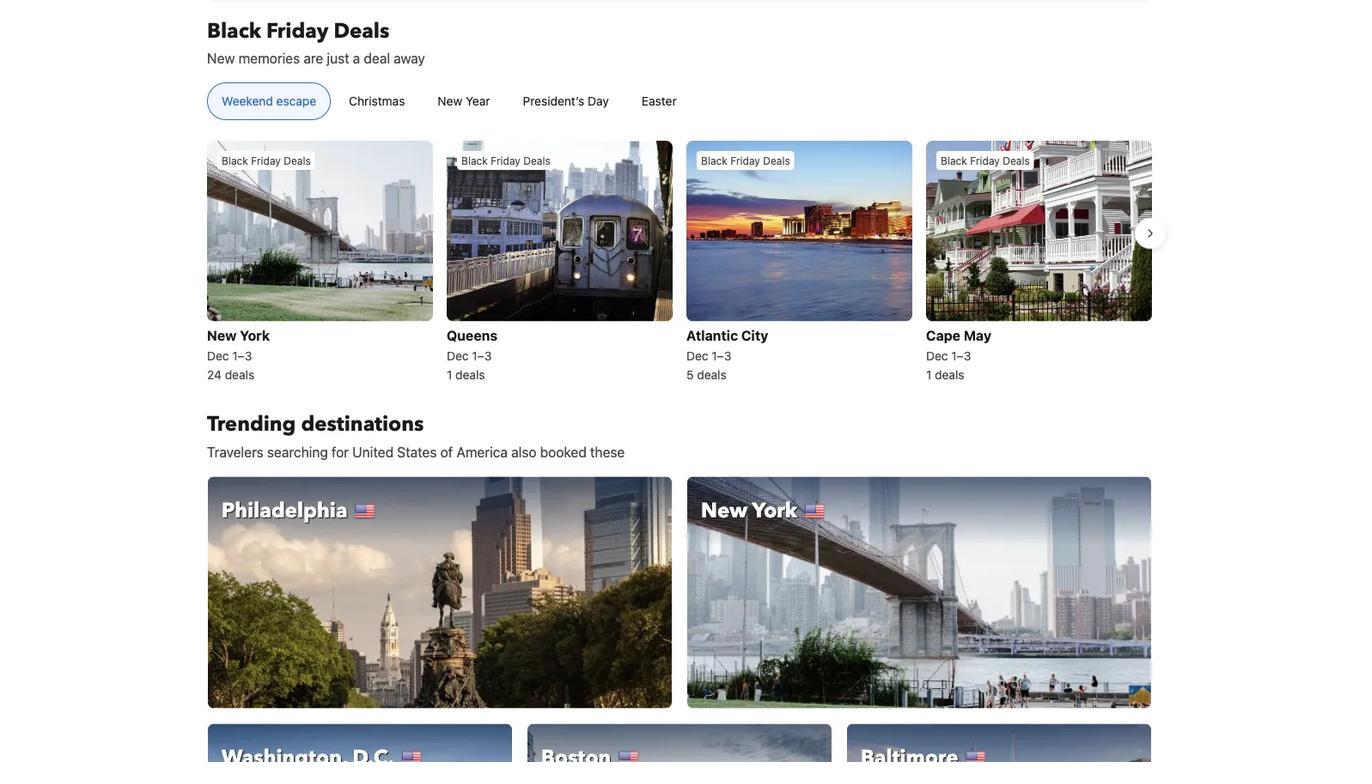 Task type: locate. For each thing, give the bounding box(es) containing it.
deals
[[334, 17, 389, 45], [284, 155, 311, 167], [523, 155, 550, 167], [763, 155, 790, 167], [1003, 155, 1030, 167]]

black friday deals
[[222, 155, 311, 167], [461, 155, 550, 167], [701, 155, 790, 167], [941, 155, 1030, 167]]

queens dec 1–3 1 deals
[[447, 327, 498, 382]]

1–3 inside new york dec 1–3 24 deals
[[232, 349, 252, 363]]

1 1–3 from the left
[[232, 349, 252, 363]]

4 1–3 from the left
[[951, 349, 971, 363]]

1 deals from the left
[[225, 368, 254, 382]]

deals down cape
[[935, 368, 964, 382]]

1–3 down queens
[[472, 349, 492, 363]]

1 black friday deals from the left
[[222, 155, 311, 167]]

black friday deals for new york
[[222, 155, 311, 167]]

friday for queens
[[491, 155, 520, 167]]

york inside new york dec 1–3 24 deals
[[240, 327, 270, 344]]

united
[[352, 444, 394, 460]]

0 horizontal spatial 1
[[447, 368, 452, 382]]

dec up "24"
[[207, 349, 229, 363]]

3 1–3 from the left
[[712, 349, 731, 363]]

1–3 down atlantic
[[712, 349, 731, 363]]

dec down queens
[[447, 349, 469, 363]]

1–3 for atlantic
[[712, 349, 731, 363]]

york for new york
[[752, 497, 797, 526]]

new for new york
[[701, 497, 748, 526]]

0 vertical spatial york
[[240, 327, 270, 344]]

black
[[207, 17, 261, 45], [222, 155, 248, 167], [461, 155, 488, 167], [701, 155, 728, 167], [941, 155, 967, 167]]

2 1 from the left
[[926, 368, 932, 382]]

a
[[353, 50, 360, 67]]

deals right 5
[[697, 368, 727, 382]]

1 horizontal spatial 1
[[926, 368, 932, 382]]

black for new
[[222, 155, 248, 167]]

dec inside new york dec 1–3 24 deals
[[207, 349, 229, 363]]

region
[[193, 134, 1166, 390]]

dec inside atlantic city dec 1–3 5 deals
[[686, 349, 708, 363]]

1–3 inside atlantic city dec 1–3 5 deals
[[712, 349, 731, 363]]

york
[[240, 327, 270, 344], [752, 497, 797, 526]]

1 inside queens dec 1–3 1 deals
[[447, 368, 452, 382]]

1–3 inside "cape may dec 1–3 1 deals"
[[951, 349, 971, 363]]

year
[[466, 94, 490, 108]]

dec inside queens dec 1–3 1 deals
[[447, 349, 469, 363]]

1–3 down may
[[951, 349, 971, 363]]

friday for atlantic city
[[730, 155, 760, 167]]

easter button
[[627, 82, 691, 120]]

deals for new
[[225, 368, 254, 382]]

tab list containing weekend escape
[[193, 82, 705, 121]]

dec up 5
[[686, 349, 708, 363]]

3 black friday deals from the left
[[701, 155, 790, 167]]

president's
[[523, 94, 585, 108]]

new york dec 1–3 24 deals
[[207, 327, 270, 382]]

tab list
[[193, 82, 705, 121]]

1 vertical spatial york
[[752, 497, 797, 526]]

president's day button
[[508, 82, 624, 120]]

4 dec from the left
[[926, 349, 948, 363]]

new
[[207, 50, 235, 67], [438, 94, 462, 108], [207, 327, 237, 344], [701, 497, 748, 526]]

deals for atlantic city
[[763, 155, 790, 167]]

1 inside "cape may dec 1–3 1 deals"
[[926, 368, 932, 382]]

black for cape
[[941, 155, 967, 167]]

city
[[741, 327, 768, 344]]

1 down cape
[[926, 368, 932, 382]]

memories
[[239, 50, 300, 67]]

deals for cape may
[[1003, 155, 1030, 167]]

black friday deals for atlantic city
[[701, 155, 790, 167]]

1
[[447, 368, 452, 382], [926, 368, 932, 382]]

of
[[440, 444, 453, 460]]

2 deals from the left
[[455, 368, 485, 382]]

2 black friday deals from the left
[[461, 155, 550, 167]]

deals inside "cape may dec 1–3 1 deals"
[[935, 368, 964, 382]]

1 dec from the left
[[207, 349, 229, 363]]

2 dec from the left
[[447, 349, 469, 363]]

new york link
[[686, 476, 1152, 710]]

black inside the black friday deals new memories are just a deal away
[[207, 17, 261, 45]]

new york
[[701, 497, 797, 526]]

searching
[[267, 444, 328, 460]]

deals inside atlantic city dec 1–3 5 deals
[[697, 368, 727, 382]]

4 black friday deals from the left
[[941, 155, 1030, 167]]

trending
[[207, 411, 296, 439]]

2 1–3 from the left
[[472, 349, 492, 363]]

new inside new york dec 1–3 24 deals
[[207, 327, 237, 344]]

5
[[686, 368, 694, 382]]

3 deals from the left
[[697, 368, 727, 382]]

1 down queens
[[447, 368, 452, 382]]

new for new york dec 1–3 24 deals
[[207, 327, 237, 344]]

new inside 'button'
[[438, 94, 462, 108]]

1–3 up "trending"
[[232, 349, 252, 363]]

4 deals from the left
[[935, 368, 964, 382]]

1–3
[[232, 349, 252, 363], [472, 349, 492, 363], [712, 349, 731, 363], [951, 349, 971, 363]]

1 1 from the left
[[447, 368, 452, 382]]

3 dec from the left
[[686, 349, 708, 363]]

1–3 for new
[[232, 349, 252, 363]]

new inside "new york" link
[[701, 497, 748, 526]]

new inside the black friday deals new memories are just a deal away
[[207, 50, 235, 67]]

friday
[[266, 17, 329, 45], [251, 155, 281, 167], [491, 155, 520, 167], [730, 155, 760, 167], [970, 155, 1000, 167]]

are
[[304, 50, 323, 67]]

atlantic
[[686, 327, 738, 344]]

0 horizontal spatial york
[[240, 327, 270, 344]]

deals
[[225, 368, 254, 382], [455, 368, 485, 382], [697, 368, 727, 382], [935, 368, 964, 382]]

dec
[[207, 349, 229, 363], [447, 349, 469, 363], [686, 349, 708, 363], [926, 349, 948, 363]]

1 horizontal spatial york
[[752, 497, 797, 526]]

dec down cape
[[926, 349, 948, 363]]

deals right "24"
[[225, 368, 254, 382]]

deals for queens
[[523, 155, 550, 167]]

deals down queens
[[455, 368, 485, 382]]

dec inside "cape may dec 1–3 1 deals"
[[926, 349, 948, 363]]

deals inside new york dec 1–3 24 deals
[[225, 368, 254, 382]]

also
[[511, 444, 537, 460]]



Task type: describe. For each thing, give the bounding box(es) containing it.
away
[[394, 50, 425, 67]]

dec for atlantic
[[686, 349, 708, 363]]

president's day
[[523, 94, 609, 108]]

christmas
[[349, 94, 405, 108]]

destinations
[[301, 411, 424, 439]]

booked
[[540, 444, 587, 460]]

christmas button
[[334, 82, 420, 120]]

these
[[590, 444, 625, 460]]

dec for new
[[207, 349, 229, 363]]

friday for new york
[[251, 155, 281, 167]]

new year button
[[423, 82, 505, 120]]

black friday deals for queens
[[461, 155, 550, 167]]

philadelphia
[[222, 497, 348, 526]]

states
[[397, 444, 437, 460]]

deal
[[364, 50, 390, 67]]

queens
[[447, 327, 498, 344]]

escape
[[276, 94, 316, 108]]

black friday deals new memories are just a deal away
[[207, 17, 425, 67]]

deals inside queens dec 1–3 1 deals
[[455, 368, 485, 382]]

for
[[332, 444, 349, 460]]

atlantic city dec 1–3 5 deals
[[686, 327, 768, 382]]

24
[[207, 368, 222, 382]]

cape may dec 1–3 1 deals
[[926, 327, 992, 382]]

may
[[964, 327, 992, 344]]

1–3 for cape
[[951, 349, 971, 363]]

deals for cape
[[935, 368, 964, 382]]

black for queens
[[461, 155, 488, 167]]

york for new york dec 1–3 24 deals
[[240, 327, 270, 344]]

easter
[[642, 94, 677, 108]]

just
[[327, 50, 349, 67]]

trending destinations travelers searching for united states of america also booked these
[[207, 411, 625, 460]]

new for new year
[[438, 94, 462, 108]]

deals inside the black friday deals new memories are just a deal away
[[334, 17, 389, 45]]

friday inside the black friday deals new memories are just a deal away
[[266, 17, 329, 45]]

black for atlantic
[[701, 155, 728, 167]]

new year
[[438, 94, 490, 108]]

dec for cape
[[926, 349, 948, 363]]

deals for new york
[[284, 155, 311, 167]]

weekend
[[222, 94, 273, 108]]

friday for cape may
[[970, 155, 1000, 167]]

weekend escape
[[222, 94, 316, 108]]

philadelphia link
[[207, 476, 673, 710]]

america
[[457, 444, 508, 460]]

weekend escape button
[[207, 82, 331, 120]]

day
[[588, 94, 609, 108]]

deals for atlantic
[[697, 368, 727, 382]]

black friday deals for cape may
[[941, 155, 1030, 167]]

region containing new york
[[193, 134, 1166, 390]]

1–3 inside queens dec 1–3 1 deals
[[472, 349, 492, 363]]

travelers
[[207, 444, 264, 460]]

cape
[[926, 327, 961, 344]]



Task type: vqa. For each thing, say whether or not it's contained in the screenshot.
fourth deals from the left
yes



